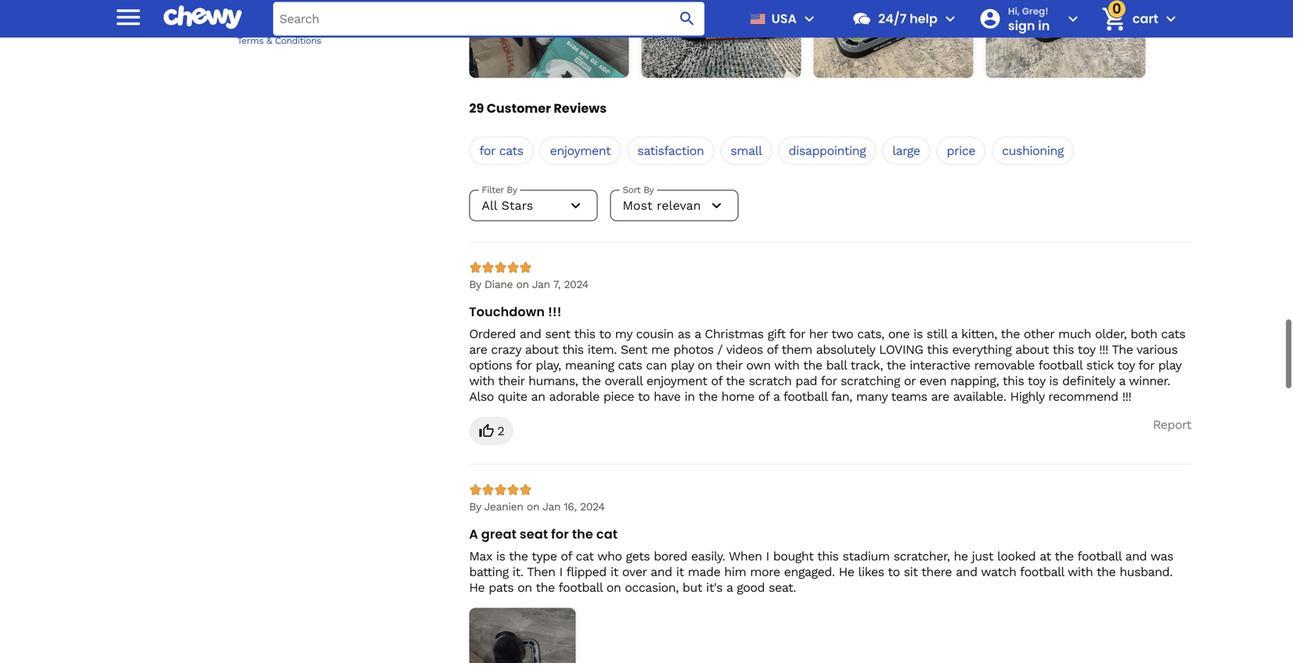 Task type: locate. For each thing, give the bounding box(es) containing it.
help
[[910, 10, 938, 27]]

is inside a great seat for the cat max is the type of cat who gets bored easily. when i bought this stadium scratcher, he just looked at the football and was batting it. then i flipped it over and it made him more engaged. he likes to sit there and watch football with the husband. he pats on the football on occasion, but it's a good seat.
[[496, 549, 505, 564]]

in
[[1038, 17, 1050, 34]]

1 horizontal spatial recommend
[[1049, 389, 1119, 404]]

Search text field
[[273, 2, 705, 36]]

by
[[469, 278, 481, 291], [469, 500, 481, 513]]

by jeanien on jan 16, 2024
[[469, 500, 605, 513]]

on right diane
[[516, 278, 529, 291]]

customer
[[487, 99, 551, 117]]

&
[[266, 35, 272, 46]]

looked
[[997, 549, 1036, 564]]

jan left 7,
[[532, 278, 550, 291]]

!!! up stick
[[1099, 342, 1108, 357]]

1 horizontal spatial play
[[1158, 358, 1182, 373]]

a inside would recommend to a friend
[[134, 11, 139, 22]]

13%
[[440, 4, 457, 14]]

this inside a great seat for the cat max is the type of cat who gets bored easily. when i bought this stadium scratcher, he just looked at the football and was batting it. then i flipped it over and it made him more engaged. he likes to sit there and watch football with the husband. he pats on the football on occasion, but it's a good seat.
[[817, 549, 839, 564]]

the right at
[[1055, 549, 1074, 564]]

1 vertical spatial cat
[[576, 549, 594, 564]]

enjoyment down reviews
[[550, 143, 611, 158]]

recommend up the friend on the top
[[134, 0, 186, 10]]

piece
[[603, 389, 634, 404]]

0 vertical spatial with
[[774, 358, 800, 373]]

2 horizontal spatial !!!
[[1122, 389, 1132, 404]]

play down various
[[1158, 358, 1182, 373]]

16,
[[564, 500, 577, 513]]

cats down "customer"
[[499, 143, 523, 158]]

1 vertical spatial i
[[559, 565, 563, 579]]

0 horizontal spatial is
[[496, 549, 505, 564]]

0 vertical spatial by
[[469, 278, 481, 291]]

1 vertical spatial enjoyment
[[647, 373, 707, 388]]

their up quite
[[498, 373, 525, 388]]

chewy support image
[[852, 9, 872, 29]]

1 vertical spatial jan
[[543, 500, 561, 513]]

1 vertical spatial toy
[[1117, 358, 1135, 373]]

1 vertical spatial by
[[469, 500, 481, 513]]

by left diane
[[469, 278, 481, 291]]

0 vertical spatial is
[[914, 326, 923, 341]]

videos
[[726, 342, 763, 357]]

1 vertical spatial cats
[[1161, 326, 1186, 341]]

the
[[1001, 326, 1020, 341], [803, 358, 822, 373], [887, 358, 906, 373], [582, 373, 601, 388], [726, 373, 745, 388], [699, 389, 718, 404], [572, 525, 593, 543], [509, 549, 528, 564], [1055, 549, 1074, 564], [1097, 565, 1116, 579], [536, 580, 555, 595]]

the right in
[[699, 389, 718, 404]]

a
[[134, 11, 139, 22], [695, 326, 701, 341], [951, 326, 958, 341], [1119, 373, 1126, 388], [773, 389, 780, 404], [727, 580, 733, 595]]

a right it's
[[727, 580, 733, 595]]

toy up highly
[[1028, 373, 1045, 388]]

0 horizontal spatial play
[[671, 358, 694, 373]]

him
[[724, 565, 746, 579]]

i up more
[[766, 549, 769, 564]]

by up a
[[469, 500, 481, 513]]

and down "he"
[[956, 565, 978, 579]]

for right seat
[[551, 525, 569, 543]]

1 horizontal spatial is
[[914, 326, 923, 341]]

engaged.
[[784, 565, 835, 579]]

!!! down the "winner."
[[1122, 389, 1132, 404]]

of right type
[[561, 549, 572, 564]]

play
[[671, 358, 694, 373], [1158, 358, 1182, 373]]

made
[[688, 565, 721, 579]]

0 horizontal spatial recommend
[[134, 0, 186, 10]]

winner.
[[1129, 373, 1170, 388]]

he down batting
[[469, 580, 485, 595]]

interactive
[[910, 358, 970, 373]]

in
[[685, 389, 695, 404]]

2 horizontal spatial is
[[1049, 373, 1059, 388]]

!!! up sent
[[548, 303, 562, 321]]

chewy home image
[[164, 0, 242, 35]]

quite
[[498, 389, 527, 404]]

the
[[1112, 342, 1133, 357]]

1 it from the left
[[611, 565, 618, 579]]

crazy
[[491, 342, 521, 357]]

to down would
[[122, 11, 131, 22]]

me
[[651, 342, 670, 357]]

1 horizontal spatial !!!
[[1099, 342, 1108, 357]]

it down the who
[[611, 565, 618, 579]]

0 horizontal spatial about
[[525, 342, 559, 357]]

with up also
[[469, 373, 495, 388]]

a inside a great seat for the cat max is the type of cat who gets bored easily. when i bought this stadium scratcher, he just looked at the football and was batting it. then i flipped it over and it made him more engaged. he likes to sit there and watch football with the husband. he pats on the football on occasion, but it's a good seat.
[[727, 580, 733, 595]]

1 vertical spatial recommend
[[1049, 389, 1119, 404]]

1 horizontal spatial about
[[1016, 342, 1049, 357]]

football up definitely
[[1039, 358, 1083, 373]]

0 vertical spatial 2024
[[564, 278, 589, 291]]

!!!
[[548, 303, 562, 321], [1099, 342, 1108, 357], [1122, 389, 1132, 404]]

a great seat for the cat max is the type of cat who gets bored easily. when i bought this stadium scratcher, he just looked at the football and was batting it. then i flipped it over and it made him more engaged. he likes to sit there and watch football with the husband. he pats on the football on occasion, but it's a good seat.
[[469, 525, 1174, 595]]

football down flipped
[[559, 580, 603, 595]]

is left definitely
[[1049, 373, 1059, 388]]

toy down the
[[1117, 358, 1135, 373]]

0 vertical spatial recommend
[[134, 0, 186, 10]]

1 horizontal spatial cats
[[618, 358, 642, 373]]

with down them
[[774, 358, 800, 373]]

photos
[[674, 342, 714, 357]]

reviews
[[554, 99, 607, 117]]

1 horizontal spatial enjoyment
[[647, 373, 707, 388]]

menu image left the chewy home image
[[113, 1, 144, 33]]

menu image
[[113, 1, 144, 33], [800, 9, 819, 28]]

1 vertical spatial 2024
[[580, 500, 605, 513]]

1 horizontal spatial he
[[839, 565, 854, 579]]

is left still
[[914, 326, 923, 341]]

football up husband.
[[1078, 549, 1122, 564]]

2024 right 7,
[[564, 278, 589, 291]]

cart link
[[1095, 0, 1159, 38]]

good
[[737, 580, 765, 595]]

2 by from the top
[[469, 500, 481, 513]]

play down the photos
[[671, 358, 694, 373]]

own
[[746, 358, 771, 373]]

diane
[[484, 278, 513, 291]]

to inside a great seat for the cat max is the type of cat who gets bored easily. when i bought this stadium scratcher, he just looked at the football and was batting it. then i flipped it over and it made him more engaged. he likes to sit there and watch football with the husband. he pats on the football on occasion, but it's a good seat.
[[888, 565, 900, 579]]

their
[[716, 358, 742, 373], [498, 373, 525, 388]]

1 vertical spatial he
[[469, 580, 485, 595]]

football down at
[[1020, 565, 1064, 579]]

cats down sent
[[618, 358, 642, 373]]

highly
[[1010, 389, 1045, 404]]

on inside touchdown !!! ordered and sent this to my cousin as a christmas gift for her two cats,  one is still a kitten,  the other much older,  both cats are crazy about this item.  sent me photos / videos of them absolutely loving this everything about this toy !!!  the various options for play,  meaning cats can play on their own with the ball track,  the interactive removable football stick toy for play with their humans,  the overall enjoyment of the scratch pad for scratching or even napping,  this toy is definitely a winner. also quite an adorable piece to have in the home of a football fan,  many teams are available.  highly recommend !!!
[[698, 358, 712, 373]]

recommend inside touchdown !!! ordered and sent this to my cousin as a christmas gift for her two cats,  one is still a kitten,  the other much older,  both cats are crazy about this item.  sent me photos / videos of them absolutely loving this everything about this toy !!!  the various options for play,  meaning cats can play on their own with the ball track,  the interactive removable football stick toy for play with their humans,  the overall enjoyment of the scratch pad for scratching or even napping,  this toy is definitely a winner. also quite an adorable piece to have in the home of a football fan,  many teams are available.  highly recommend !!!
[[1049, 389, 1119, 404]]

but
[[683, 580, 702, 595]]

0 vertical spatial i
[[766, 549, 769, 564]]

jeanien
[[484, 500, 523, 513]]

great
[[481, 525, 517, 543]]

sit
[[904, 565, 918, 579]]

1 vertical spatial their
[[498, 373, 525, 388]]

cat up flipped
[[576, 549, 594, 564]]

would recommend to a friend
[[103, 0, 186, 22]]

the up pad
[[803, 358, 822, 373]]

conditions
[[275, 35, 321, 46]]

on down it.
[[518, 580, 532, 595]]

2 horizontal spatial toy
[[1117, 358, 1135, 373]]

watch
[[981, 565, 1016, 579]]

everything
[[952, 342, 1012, 357]]

satisfaction
[[637, 143, 704, 158]]

help menu image
[[941, 9, 960, 28]]

terms & conditions
[[237, 35, 321, 46]]

on down the photos
[[698, 358, 712, 373]]

this up engaged.
[[817, 549, 839, 564]]

0 vertical spatial their
[[716, 358, 742, 373]]

to left have
[[638, 389, 650, 404]]

1 horizontal spatial their
[[716, 358, 742, 373]]

pats
[[489, 580, 514, 595]]

2024 right 16,
[[580, 500, 605, 513]]

cat up the who
[[596, 525, 618, 543]]

0 horizontal spatial !!!
[[548, 303, 562, 321]]

1 horizontal spatial are
[[931, 389, 949, 404]]

about down other
[[1016, 342, 1049, 357]]

1 horizontal spatial toy
[[1078, 342, 1095, 357]]

their down /
[[716, 358, 742, 373]]

to inside would recommend to a friend
[[122, 11, 131, 22]]

toy down much
[[1078, 342, 1095, 357]]

a left the friend on the top
[[134, 11, 139, 22]]

both
[[1131, 326, 1158, 341]]

are
[[469, 342, 487, 357], [931, 389, 949, 404]]

2 vertical spatial !!!
[[1122, 389, 1132, 404]]

for down crazy
[[516, 358, 532, 373]]

the left other
[[1001, 326, 1020, 341]]

1 horizontal spatial cat
[[596, 525, 618, 543]]

for inside a great seat for the cat max is the type of cat who gets bored easily. when i bought this stadium scratcher, he just looked at the football and was batting it. then i flipped it over and it made him more engaged. he likes to sit there and watch football with the husband. he pats on the football on occasion, but it's a good seat.
[[551, 525, 569, 543]]

jan left 16,
[[543, 500, 561, 513]]

absolutely
[[816, 342, 875, 357]]

about up play,
[[525, 342, 559, 357]]

there
[[922, 565, 952, 579]]

2 vertical spatial with
[[1068, 565, 1093, 579]]

2 vertical spatial toy
[[1028, 373, 1045, 388]]

would
[[103, 0, 131, 10]]

the down the then
[[536, 580, 555, 595]]

other
[[1024, 326, 1055, 341]]

available.
[[953, 389, 1006, 404]]

1 horizontal spatial menu image
[[800, 9, 819, 28]]

0 vertical spatial enjoyment
[[550, 143, 611, 158]]

i right the then
[[559, 565, 563, 579]]

a right still
[[951, 326, 958, 341]]

to left sit
[[888, 565, 900, 579]]

he left likes
[[839, 565, 854, 579]]

sign
[[1008, 17, 1035, 34]]

can
[[646, 358, 667, 373]]

with left husband.
[[1068, 565, 1093, 579]]

her
[[809, 326, 828, 341]]

2 horizontal spatial cats
[[1161, 326, 1186, 341]]

are up 'options'
[[469, 342, 487, 357]]

to
[[122, 11, 131, 22], [599, 326, 611, 341], [638, 389, 650, 404], [888, 565, 900, 579]]

on up seat
[[527, 500, 539, 513]]

account menu image
[[1064, 9, 1083, 28]]

options
[[469, 358, 512, 373]]

0 vertical spatial jan
[[532, 278, 550, 291]]

pad
[[796, 373, 817, 388]]

it down bored
[[676, 565, 684, 579]]

2 it from the left
[[676, 565, 684, 579]]

this up item.
[[574, 326, 596, 341]]

cats
[[499, 143, 523, 158], [1161, 326, 1186, 341], [618, 358, 642, 373]]

1 by from the top
[[469, 278, 481, 291]]

football
[[1039, 358, 1083, 373], [783, 389, 828, 404], [1078, 549, 1122, 564], [1020, 565, 1064, 579], [559, 580, 603, 595]]

by for a
[[469, 500, 481, 513]]

2 vertical spatial cats
[[618, 358, 642, 373]]

0 horizontal spatial it
[[611, 565, 618, 579]]

2 horizontal spatial with
[[1068, 565, 1093, 579]]

2 vertical spatial is
[[496, 549, 505, 564]]

0 vertical spatial !!!
[[548, 303, 562, 321]]

1 vertical spatial with
[[469, 373, 495, 388]]

0 vertical spatial he
[[839, 565, 854, 579]]

0 horizontal spatial cats
[[499, 143, 523, 158]]

fan,
[[831, 389, 852, 404]]

of down scratch
[[758, 389, 769, 404]]

cats up various
[[1161, 326, 1186, 341]]

menu image right 'usa' in the right top of the page
[[800, 9, 819, 28]]

much
[[1058, 326, 1091, 341]]

is
[[914, 326, 923, 341], [1049, 373, 1059, 388], [496, 549, 505, 564]]

christmas
[[705, 326, 764, 341]]

jan for !!!
[[532, 278, 550, 291]]

large
[[893, 143, 920, 158]]

1 horizontal spatial it
[[676, 565, 684, 579]]

items image
[[1100, 5, 1128, 33]]

my
[[615, 326, 632, 341]]

0 vertical spatial are
[[469, 342, 487, 357]]

of inside a great seat for the cat max is the type of cat who gets bored easily. when i bought this stadium scratcher, he just looked at the football and was batting it. then i flipped it over and it made him more engaged. he likes to sit there and watch football with the husband. he pats on the football on occasion, but it's a good seat.
[[561, 549, 572, 564]]

0 horizontal spatial enjoyment
[[550, 143, 611, 158]]

overall
[[605, 373, 643, 388]]

scratch
[[749, 373, 792, 388]]

small
[[731, 143, 762, 158]]

is up batting
[[496, 549, 505, 564]]

report button
[[1153, 417, 1192, 433]]

enjoyment up have
[[647, 373, 707, 388]]

0 horizontal spatial menu image
[[113, 1, 144, 33]]

are down even
[[931, 389, 949, 404]]

occasion,
[[625, 580, 679, 595]]

and left sent
[[520, 326, 541, 341]]

recommend down definitely
[[1049, 389, 1119, 404]]

for up them
[[789, 326, 805, 341]]

the left husband.
[[1097, 565, 1116, 579]]

1 vertical spatial !!!
[[1099, 342, 1108, 357]]

list item
[[469, 0, 629, 78], [641, 0, 801, 78], [814, 0, 973, 78], [986, 0, 1146, 78], [469, 608, 576, 663]]

list
[[469, 0, 1192, 78]]

i
[[766, 549, 769, 564], [559, 565, 563, 579]]

1 play from the left
[[671, 358, 694, 373]]

of up home
[[711, 373, 722, 388]]

recommend inside would recommend to a friend
[[134, 0, 186, 10]]

menu image inside usa dropdown button
[[800, 9, 819, 28]]

1 horizontal spatial with
[[774, 358, 800, 373]]



Task type: vqa. For each thing, say whether or not it's contained in the screenshot.
bag within Nut Fruit & Berry Bird Food, 4.5-lb bag
no



Task type: describe. For each thing, give the bounding box(es) containing it.
ball
[[826, 358, 847, 373]]

a down scratch
[[773, 389, 780, 404]]

batting
[[469, 565, 509, 579]]

jan for great
[[543, 500, 561, 513]]

type
[[532, 549, 557, 564]]

report
[[1153, 417, 1192, 432]]

with inside a great seat for the cat max is the type of cat who gets bored easily. when i bought this stadium scratcher, he just looked at the football and was batting it. then i flipped it over and it made him more engaged. he likes to sit there and watch football with the husband. he pats on the football on occasion, but it's a good seat.
[[1068, 565, 1093, 579]]

sent
[[545, 326, 570, 341]]

0 horizontal spatial with
[[469, 373, 495, 388]]

cart
[[1133, 10, 1159, 27]]

for down 29
[[479, 143, 495, 158]]

2 play from the left
[[1158, 358, 1182, 373]]

0 horizontal spatial i
[[559, 565, 563, 579]]

to up item.
[[599, 326, 611, 341]]

24/7 help
[[878, 10, 938, 27]]

ordered
[[469, 326, 516, 341]]

hi,
[[1008, 5, 1020, 17]]

then
[[527, 565, 555, 579]]

loving
[[879, 342, 923, 357]]

football down pad
[[783, 389, 828, 404]]

over
[[622, 565, 647, 579]]

kitten,
[[961, 326, 997, 341]]

cats,
[[857, 326, 885, 341]]

seat
[[520, 525, 548, 543]]

bored
[[654, 549, 687, 564]]

price
[[947, 143, 976, 158]]

definitely
[[1062, 373, 1115, 388]]

various
[[1137, 342, 1178, 357]]

for cats
[[479, 143, 523, 158]]

item.
[[588, 342, 617, 357]]

2024 for touchdown !!!
[[564, 278, 589, 291]]

this down still
[[927, 342, 948, 357]]

7,
[[553, 278, 561, 291]]

sent
[[621, 342, 647, 357]]

/
[[718, 342, 723, 357]]

0 horizontal spatial cat
[[576, 549, 594, 564]]

more
[[750, 565, 780, 579]]

the down 16,
[[572, 525, 593, 543]]

the down 'loving'
[[887, 358, 906, 373]]

easily.
[[691, 549, 725, 564]]

terms
[[237, 35, 264, 46]]

0 vertical spatial cats
[[499, 143, 523, 158]]

by diane on jan 7, 2024
[[469, 278, 589, 291]]

track,
[[851, 358, 883, 373]]

stick
[[1087, 358, 1114, 373]]

friend
[[142, 11, 167, 22]]

29 customer reviews
[[469, 99, 607, 117]]

for down ball
[[821, 373, 837, 388]]

even
[[920, 373, 947, 388]]

the up it.
[[509, 549, 528, 564]]

and inside touchdown !!! ordered and sent this to my cousin as a christmas gift for her two cats,  one is still a kitten,  the other much older,  both cats are crazy about this item.  sent me photos / videos of them absolutely loving this everything about this toy !!!  the various options for play,  meaning cats can play on their own with the ball track,  the interactive removable football stick toy for play with their humans,  the overall enjoyment of the scratch pad for scratching or even napping,  this toy is definitely a winner. also quite an adorable piece to have in the home of a football fan,  many teams are available.  highly recommend !!!
[[520, 326, 541, 341]]

by for touchdown
[[469, 278, 481, 291]]

have
[[654, 389, 681, 404]]

0 horizontal spatial their
[[498, 373, 525, 388]]

terms & conditions link
[[102, 35, 457, 47]]

cart menu image
[[1162, 9, 1181, 28]]

1 vertical spatial is
[[1049, 373, 1059, 388]]

touchdown !!! ordered and sent this to my cousin as a christmas gift for her two cats,  one is still a kitten,  the other much older,  both cats are crazy about this item.  sent me photos / videos of them absolutely loving this everything about this toy !!!  the various options for play,  meaning cats can play on their own with the ball track,  the interactive removable football stick toy for play with their humans,  the overall enjoyment of the scratch pad for scratching or even napping,  this toy is definitely a winner. also quite an adorable piece to have in the home of a football fan,  many teams are available.  highly recommend !!!
[[469, 303, 1186, 404]]

on down flipped
[[606, 580, 621, 595]]

0 vertical spatial toy
[[1078, 342, 1095, 357]]

this down removable
[[1003, 373, 1024, 388]]

he
[[954, 549, 968, 564]]

touchdown
[[469, 303, 545, 321]]

1
[[204, 4, 207, 14]]

when
[[729, 549, 762, 564]]

1 vertical spatial are
[[931, 389, 949, 404]]

0 vertical spatial cat
[[596, 525, 618, 543]]

2 about from the left
[[1016, 342, 1049, 357]]

and up husband.
[[1126, 549, 1147, 564]]

gift
[[768, 326, 786, 341]]

usa
[[772, 10, 797, 27]]

max
[[469, 549, 492, 564]]

a
[[469, 525, 478, 543]]

1 horizontal spatial i
[[766, 549, 769, 564]]

disappointing
[[789, 143, 866, 158]]

husband.
[[1120, 565, 1173, 579]]

at
[[1040, 549, 1051, 564]]

of down gift
[[767, 342, 778, 357]]

or
[[904, 373, 916, 388]]

seat.
[[769, 580, 796, 595]]

enjoyment inside touchdown !!! ordered and sent this to my cousin as a christmas gift for her two cats,  one is still a kitten,  the other much older,  both cats are crazy about this item.  sent me photos / videos of them absolutely loving this everything about this toy !!!  the various options for play,  meaning cats can play on their own with the ball track,  the interactive removable football stick toy for play with their humans,  the overall enjoyment of the scratch pad for scratching or even napping,  this toy is definitely a winner. also quite an adorable piece to have in the home of a football fan,  many teams are available.  highly recommend !!!
[[647, 373, 707, 388]]

likes
[[858, 565, 884, 579]]

scratching
[[841, 373, 900, 388]]

napping,
[[951, 373, 999, 388]]

the up home
[[726, 373, 745, 388]]

home
[[722, 389, 754, 404]]

submit search image
[[678, 9, 697, 28]]

a left the "winner."
[[1119, 373, 1126, 388]]

for up the "winner."
[[1139, 358, 1155, 373]]

0 horizontal spatial he
[[469, 580, 485, 595]]

teams
[[891, 389, 927, 404]]

this down sent
[[562, 342, 584, 357]]

cousin
[[636, 326, 674, 341]]

a right as
[[695, 326, 701, 341]]

them
[[782, 342, 812, 357]]

it.
[[513, 565, 523, 579]]

one
[[888, 326, 910, 341]]

play,
[[536, 358, 561, 373]]

the down the meaning
[[582, 373, 601, 388]]

adorable
[[549, 389, 600, 404]]

1 about from the left
[[525, 342, 559, 357]]

bought
[[773, 549, 814, 564]]

also
[[469, 389, 494, 404]]

stadium
[[843, 549, 890, 564]]

and down bored
[[651, 565, 672, 579]]

flipped
[[566, 565, 607, 579]]

0 horizontal spatial toy
[[1028, 373, 1045, 388]]

2024 for a great seat for the cat
[[580, 500, 605, 513]]

2
[[497, 424, 504, 438]]

usa button
[[744, 0, 819, 38]]

meaning
[[565, 358, 614, 373]]

Product search field
[[273, 2, 705, 36]]

this down much
[[1053, 342, 1074, 357]]

0 horizontal spatial are
[[469, 342, 487, 357]]



